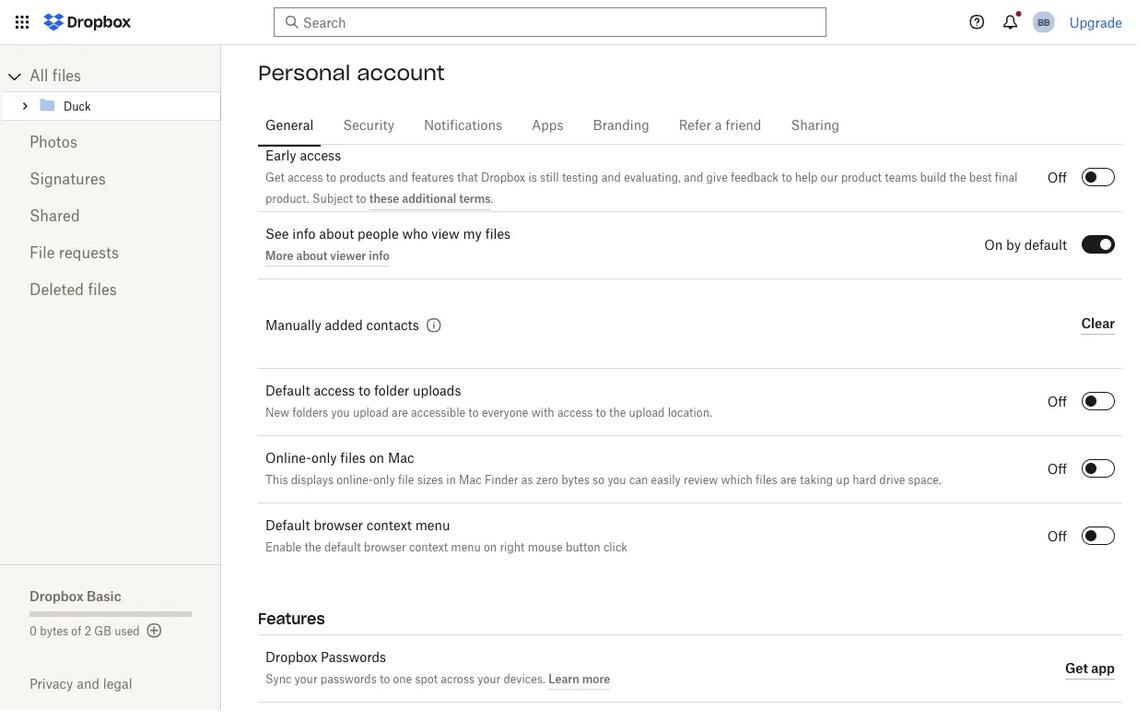 Task type: locate. For each thing, give the bounding box(es) containing it.
1 horizontal spatial default
[[1025, 239, 1068, 252]]

about
[[319, 228, 354, 240], [296, 248, 328, 262]]

browser down 'default browser context menu'
[[364, 543, 406, 554]]

photos
[[30, 136, 77, 150]]

and right the testing
[[602, 173, 621, 184]]

1 vertical spatial default
[[325, 543, 361, 554]]

only left the file in the bottom left of the page
[[373, 475, 395, 486]]

dropbox
[[481, 173, 526, 184], [30, 588, 84, 604], [266, 651, 317, 664]]

files inside see info about people who view my files more about viewer info
[[486, 228, 511, 240]]

files right all
[[52, 69, 81, 84]]

all files tree
[[3, 62, 221, 121]]

browser
[[314, 520, 363, 533], [364, 543, 406, 554]]

mac right in
[[459, 475, 482, 486]]

dropbox up sync
[[266, 651, 317, 664]]

default down 'default browser context menu'
[[325, 543, 361, 554]]

1 vertical spatial default
[[266, 520, 310, 533]]

to right with
[[596, 408, 607, 419]]

are left taking
[[781, 475, 797, 486]]

file requests link
[[30, 235, 192, 272]]

1 vertical spatial menu
[[451, 543, 481, 554]]

menu left right
[[451, 543, 481, 554]]

info down people
[[369, 248, 390, 262]]

1 horizontal spatial info
[[369, 248, 390, 262]]

0
[[30, 626, 37, 637]]

your right across
[[478, 674, 501, 685]]

you right so
[[608, 475, 627, 486]]

default for default access to folder uploads
[[266, 385, 310, 398]]

the up this displays online-only file sizes in mac finder as zero bytes so you can easily review which files are taking up hard drive space.
[[610, 408, 626, 419]]

context down sizes
[[409, 543, 448, 554]]

upgrade link
[[1070, 14, 1123, 30]]

files right which
[[756, 475, 778, 486]]

learn
[[549, 672, 580, 685]]

0 vertical spatial bytes
[[562, 475, 590, 486]]

2
[[85, 626, 91, 637]]

0 horizontal spatial bytes
[[40, 626, 68, 637]]

0 horizontal spatial get
[[266, 173, 285, 184]]

files down file requests link
[[88, 283, 117, 298]]

access for get
[[288, 173, 323, 184]]

and
[[389, 173, 409, 184], [602, 173, 621, 184], [684, 173, 704, 184], [77, 676, 100, 692]]

context
[[367, 520, 412, 533], [409, 543, 448, 554]]

these
[[370, 192, 400, 205]]

0 horizontal spatial dropbox
[[30, 588, 84, 604]]

files inside "link"
[[88, 283, 117, 298]]

0 horizontal spatial are
[[392, 408, 408, 419]]

privacy and legal link
[[30, 676, 221, 692]]

off for folder
[[1048, 396, 1068, 409]]

off
[[1048, 172, 1068, 184], [1048, 396, 1068, 409], [1048, 463, 1068, 476], [1048, 530, 1068, 543]]

1 vertical spatial get
[[1066, 660, 1089, 676]]

refer a friend
[[679, 119, 762, 132]]

evaluating,
[[624, 173, 681, 184]]

0 vertical spatial info
[[293, 228, 316, 240]]

.
[[491, 194, 494, 205]]

only up displays
[[312, 452, 337, 465]]

privacy
[[30, 676, 73, 692]]

default right by
[[1025, 239, 1068, 252]]

you right folders
[[331, 408, 350, 419]]

give
[[707, 173, 728, 184]]

1 vertical spatial info
[[369, 248, 390, 262]]

dropbox for dropbox basic
[[30, 588, 84, 604]]

to left the one
[[380, 674, 390, 685]]

app
[[1092, 660, 1116, 676]]

access up folders
[[314, 385, 355, 398]]

0 vertical spatial you
[[331, 408, 350, 419]]

default access to folder uploads
[[266, 385, 461, 398]]

still
[[540, 173, 559, 184]]

build
[[921, 173, 947, 184]]

early
[[266, 150, 297, 163]]

bytes left so
[[562, 475, 590, 486]]

are
[[392, 408, 408, 419], [781, 475, 797, 486]]

with
[[532, 408, 555, 419]]

duck
[[64, 101, 91, 113]]

files up online-
[[341, 452, 366, 465]]

button
[[566, 543, 601, 554]]

across
[[441, 674, 475, 685]]

on up online-
[[369, 452, 385, 465]]

1 horizontal spatial upload
[[629, 408, 665, 419]]

1 vertical spatial dropbox
[[30, 588, 84, 604]]

1 horizontal spatial mac
[[459, 475, 482, 486]]

the right enable
[[305, 543, 322, 554]]

on left right
[[484, 543, 497, 554]]

notifications tab
[[417, 103, 510, 148]]

file requests
[[30, 246, 119, 261]]

get more space image
[[144, 620, 166, 642]]

default browser context menu
[[266, 520, 450, 533]]

zone
[[364, 104, 393, 117]]

get left app
[[1066, 660, 1089, 676]]

our
[[821, 173, 839, 184]]

bytes
[[562, 475, 590, 486], [40, 626, 68, 637]]

to left everyone
[[469, 408, 479, 419]]

2 horizontal spatial dropbox
[[481, 173, 526, 184]]

are down folder on the bottom left of the page
[[392, 408, 408, 419]]

manually
[[266, 319, 322, 332]]

files right my
[[486, 228, 511, 240]]

about right more
[[296, 248, 328, 262]]

products
[[340, 173, 386, 184]]

0 horizontal spatial your
[[295, 674, 318, 685]]

apps
[[532, 119, 564, 132]]

hard
[[853, 475, 877, 486]]

0 horizontal spatial upload
[[353, 408, 389, 419]]

refer a friend tab
[[672, 103, 769, 148]]

who
[[402, 228, 428, 240]]

mac
[[388, 452, 415, 465], [459, 475, 482, 486]]

added
[[325, 319, 363, 332]]

the left best
[[950, 173, 967, 184]]

get down early
[[266, 173, 285, 184]]

0 horizontal spatial only
[[312, 452, 337, 465]]

files
[[52, 69, 81, 84], [486, 228, 511, 240], [88, 283, 117, 298], [341, 452, 366, 465], [756, 475, 778, 486]]

upload
[[353, 408, 389, 419], [629, 408, 665, 419]]

menu up enable the default browser context menu on right mouse button click
[[416, 520, 450, 533]]

signatures link
[[30, 161, 192, 198]]

Search text field
[[303, 12, 793, 32]]

get inside get access to products and features that dropbox is still testing and evaluating, and give feedback to help our product teams build the best final product. subject to
[[266, 173, 285, 184]]

deleted files
[[30, 283, 117, 298]]

2 off from the top
[[1048, 396, 1068, 409]]

0 vertical spatial the
[[950, 173, 967, 184]]

access inside get access to products and features that dropbox is still testing and evaluating, and give feedback to help our product teams build the best final product. subject to
[[288, 173, 323, 184]]

1 vertical spatial context
[[409, 543, 448, 554]]

0 vertical spatial on
[[369, 452, 385, 465]]

product.
[[266, 194, 310, 205]]

review
[[684, 475, 719, 486]]

context down the file in the bottom left of the page
[[367, 520, 412, 533]]

dropbox logo - go to the homepage image
[[37, 7, 137, 37]]

1 horizontal spatial your
[[478, 674, 501, 685]]

get
[[266, 173, 285, 184], [1066, 660, 1089, 676]]

dropbox up the of
[[30, 588, 84, 604]]

by
[[1007, 239, 1022, 252]]

0 horizontal spatial info
[[293, 228, 316, 240]]

your
[[295, 674, 318, 685], [478, 674, 501, 685]]

1 vertical spatial about
[[296, 248, 328, 262]]

default
[[266, 385, 310, 398], [266, 520, 310, 533]]

0 vertical spatial dropbox
[[481, 173, 526, 184]]

default up enable
[[266, 520, 310, 533]]

off for menu
[[1048, 530, 1068, 543]]

is
[[529, 173, 537, 184]]

mac up the file in the bottom left of the page
[[388, 452, 415, 465]]

get for get app
[[1066, 660, 1089, 676]]

default for by
[[1025, 239, 1068, 252]]

to left help
[[782, 173, 793, 184]]

online-
[[337, 475, 373, 486]]

as
[[522, 475, 533, 486]]

folders
[[293, 408, 328, 419]]

browser down online-
[[314, 520, 363, 533]]

displays
[[291, 475, 334, 486]]

info right see
[[293, 228, 316, 240]]

1 horizontal spatial the
[[610, 408, 626, 419]]

1 vertical spatial you
[[608, 475, 627, 486]]

0 horizontal spatial mac
[[388, 452, 415, 465]]

default up new
[[266, 385, 310, 398]]

to
[[326, 173, 337, 184], [782, 173, 793, 184], [356, 194, 367, 205], [359, 385, 371, 398], [469, 408, 479, 419], [596, 408, 607, 419], [380, 674, 390, 685]]

1 off from the top
[[1048, 172, 1068, 184]]

dropbox up the .
[[481, 173, 526, 184]]

friend
[[726, 119, 762, 132]]

bytes right the 0
[[40, 626, 68, 637]]

4 off from the top
[[1048, 530, 1068, 543]]

1 horizontal spatial get
[[1066, 660, 1089, 676]]

0 vertical spatial default
[[1025, 239, 1068, 252]]

3 off from the top
[[1048, 463, 1068, 476]]

on
[[985, 239, 1004, 252]]

security tab
[[336, 103, 402, 148]]

1 vertical spatial bytes
[[40, 626, 68, 637]]

duck link
[[38, 95, 218, 117]]

2 vertical spatial dropbox
[[266, 651, 317, 664]]

0 vertical spatial context
[[367, 520, 412, 533]]

upload down default access to folder uploads at the left bottom
[[353, 408, 389, 419]]

2 horizontal spatial the
[[950, 173, 967, 184]]

0 vertical spatial default
[[266, 385, 310, 398]]

feedback
[[731, 173, 779, 184]]

1 horizontal spatial menu
[[451, 543, 481, 554]]

1 vertical spatial mac
[[459, 475, 482, 486]]

your right sync
[[295, 674, 318, 685]]

1 vertical spatial are
[[781, 475, 797, 486]]

1 default from the top
[[266, 385, 310, 398]]

1 vertical spatial on
[[484, 543, 497, 554]]

only
[[312, 452, 337, 465], [373, 475, 395, 486]]

1 vertical spatial the
[[610, 408, 626, 419]]

access right early
[[300, 150, 341, 163]]

zero
[[536, 475, 559, 486]]

upload left the location. on the right of the page
[[629, 408, 665, 419]]

this
[[266, 475, 288, 486]]

shared link
[[30, 198, 192, 235]]

1 horizontal spatial are
[[781, 475, 797, 486]]

get inside button
[[1066, 660, 1089, 676]]

0 horizontal spatial default
[[325, 543, 361, 554]]

subject
[[313, 194, 353, 205]]

0 vertical spatial get
[[266, 173, 285, 184]]

personal account
[[258, 60, 445, 86]]

final
[[996, 173, 1018, 184]]

access down early access
[[288, 173, 323, 184]]

1 horizontal spatial dropbox
[[266, 651, 317, 664]]

1 horizontal spatial only
[[373, 475, 395, 486]]

0 horizontal spatial the
[[305, 543, 322, 554]]

branding
[[593, 119, 650, 132]]

0 vertical spatial about
[[319, 228, 354, 240]]

personal
[[258, 60, 351, 86]]

tab list
[[258, 101, 1123, 148]]

up
[[837, 475, 850, 486]]

2 default from the top
[[266, 520, 310, 533]]

right
[[500, 543, 525, 554]]

0 vertical spatial menu
[[416, 520, 450, 533]]

about up the more about viewer info button
[[319, 228, 354, 240]]



Task type: describe. For each thing, give the bounding box(es) containing it.
mouse
[[528, 543, 563, 554]]

features
[[258, 609, 325, 628]]

click
[[604, 543, 628, 554]]

more
[[266, 248, 294, 262]]

0 vertical spatial browser
[[314, 520, 363, 533]]

spot
[[415, 674, 438, 685]]

default for the
[[325, 543, 361, 554]]

everyone
[[482, 408, 529, 419]]

viewer
[[330, 248, 366, 262]]

easily
[[652, 475, 681, 486]]

gb
[[94, 626, 112, 637]]

can
[[630, 475, 649, 486]]

0 vertical spatial are
[[392, 408, 408, 419]]

to left folder on the bottom left of the page
[[359, 385, 371, 398]]

which
[[722, 475, 753, 486]]

clear
[[1082, 315, 1116, 331]]

apps tab
[[525, 103, 571, 148]]

features
[[412, 173, 454, 184]]

0 horizontal spatial you
[[331, 408, 350, 419]]

access for early
[[300, 150, 341, 163]]

enable the default browser context menu on right mouse button click
[[266, 543, 628, 554]]

used
[[115, 626, 140, 637]]

online-only files on mac
[[266, 452, 415, 465]]

dropbox passwords
[[266, 651, 386, 664]]

get access to products and features that dropbox is still testing and evaluating, and give feedback to help our product teams build the best final product. subject to
[[266, 173, 1018, 205]]

all files
[[30, 69, 81, 84]]

passwords
[[321, 674, 377, 685]]

general tab
[[258, 103, 321, 148]]

all files link
[[30, 62, 221, 91]]

see info about people who view my files more about viewer info
[[266, 228, 511, 262]]

product
[[842, 173, 882, 184]]

enable
[[266, 543, 302, 554]]

terms
[[459, 192, 491, 205]]

sharing
[[792, 119, 840, 132]]

2 vertical spatial the
[[305, 543, 322, 554]]

these additional terms button
[[370, 188, 491, 210]]

branding tab
[[586, 103, 657, 148]]

get app
[[1066, 660, 1116, 676]]

a
[[715, 119, 723, 132]]

global header element
[[0, 0, 1138, 45]]

additional
[[402, 192, 457, 205]]

to up subject
[[326, 173, 337, 184]]

1 vertical spatial browser
[[364, 543, 406, 554]]

new
[[266, 408, 290, 419]]

testing
[[562, 173, 599, 184]]

automatic
[[266, 104, 330, 117]]

see
[[266, 228, 289, 240]]

access right with
[[558, 408, 593, 419]]

sync your passwords to one spot across your devices. learn more
[[266, 672, 611, 685]]

files inside 'tree'
[[52, 69, 81, 84]]

to down products
[[356, 194, 367, 205]]

my
[[463, 228, 482, 240]]

the inside get access to products and features that dropbox is still testing and evaluating, and give feedback to help our product teams build the best final product. subject to
[[950, 173, 967, 184]]

and left give
[[684, 173, 704, 184]]

signatures
[[30, 172, 106, 187]]

1 your from the left
[[295, 674, 318, 685]]

that
[[457, 173, 478, 184]]

space.
[[909, 475, 942, 486]]

1 vertical spatial only
[[373, 475, 395, 486]]

teams
[[885, 173, 918, 184]]

tab list containing general
[[258, 101, 1123, 148]]

general
[[266, 119, 314, 132]]

1 horizontal spatial you
[[608, 475, 627, 486]]

security
[[343, 119, 395, 132]]

to inside sync your passwords to one spot across your devices. learn more
[[380, 674, 390, 685]]

1 upload from the left
[[353, 408, 389, 419]]

drive
[[880, 475, 906, 486]]

clear button
[[1082, 313, 1116, 335]]

1 horizontal spatial bytes
[[562, 475, 590, 486]]

one
[[393, 674, 412, 685]]

dropbox for dropbox passwords
[[266, 651, 317, 664]]

2 upload from the left
[[629, 408, 665, 419]]

deleted files link
[[30, 272, 192, 309]]

legal
[[103, 676, 132, 692]]

dropbox inside get access to products and features that dropbox is still testing and evaluating, and give feedback to help our product teams build the best final product. subject to
[[481, 173, 526, 184]]

default for default browser context menu
[[266, 520, 310, 533]]

learn more button
[[549, 668, 611, 690]]

file
[[30, 246, 55, 261]]

folder
[[374, 385, 410, 398]]

this displays online-only file sizes in mac finder as zero bytes so you can easily review which files are taking up hard drive space.
[[266, 475, 942, 486]]

in
[[447, 475, 456, 486]]

and up these
[[389, 173, 409, 184]]

best
[[970, 173, 993, 184]]

notifications
[[424, 119, 503, 132]]

finder
[[485, 475, 519, 486]]

dropbox basic
[[30, 588, 121, 604]]

access for default
[[314, 385, 355, 398]]

accessible
[[411, 408, 466, 419]]

get app button
[[1066, 657, 1116, 680]]

more about viewer info button
[[266, 245, 390, 267]]

0 vertical spatial only
[[312, 452, 337, 465]]

basic
[[87, 588, 121, 604]]

uploads
[[413, 385, 461, 398]]

and left legal
[[77, 676, 100, 692]]

2 your from the left
[[478, 674, 501, 685]]

so
[[593, 475, 605, 486]]

of
[[71, 626, 82, 637]]

sharing tab
[[784, 103, 847, 148]]

bb
[[1038, 16, 1051, 28]]

manually added contacts
[[266, 319, 419, 332]]

0 horizontal spatial menu
[[416, 520, 450, 533]]

off for on
[[1048, 463, 1068, 476]]

deleted
[[30, 283, 84, 298]]

1 horizontal spatial on
[[484, 543, 497, 554]]

view
[[432, 228, 460, 240]]

0 horizontal spatial on
[[369, 452, 385, 465]]

upgrade
[[1070, 14, 1123, 30]]

contacts
[[367, 319, 419, 332]]

file
[[398, 475, 414, 486]]

shared
[[30, 209, 80, 224]]

0 vertical spatial mac
[[388, 452, 415, 465]]

bb button
[[1030, 7, 1059, 37]]

passwords
[[321, 651, 386, 664]]

get for get access to products and features that dropbox is still testing and evaluating, and give feedback to help our product teams build the best final product. subject to
[[266, 173, 285, 184]]

help
[[796, 173, 818, 184]]



Task type: vqa. For each thing, say whether or not it's contained in the screenshot.
rightmost "on"
yes



